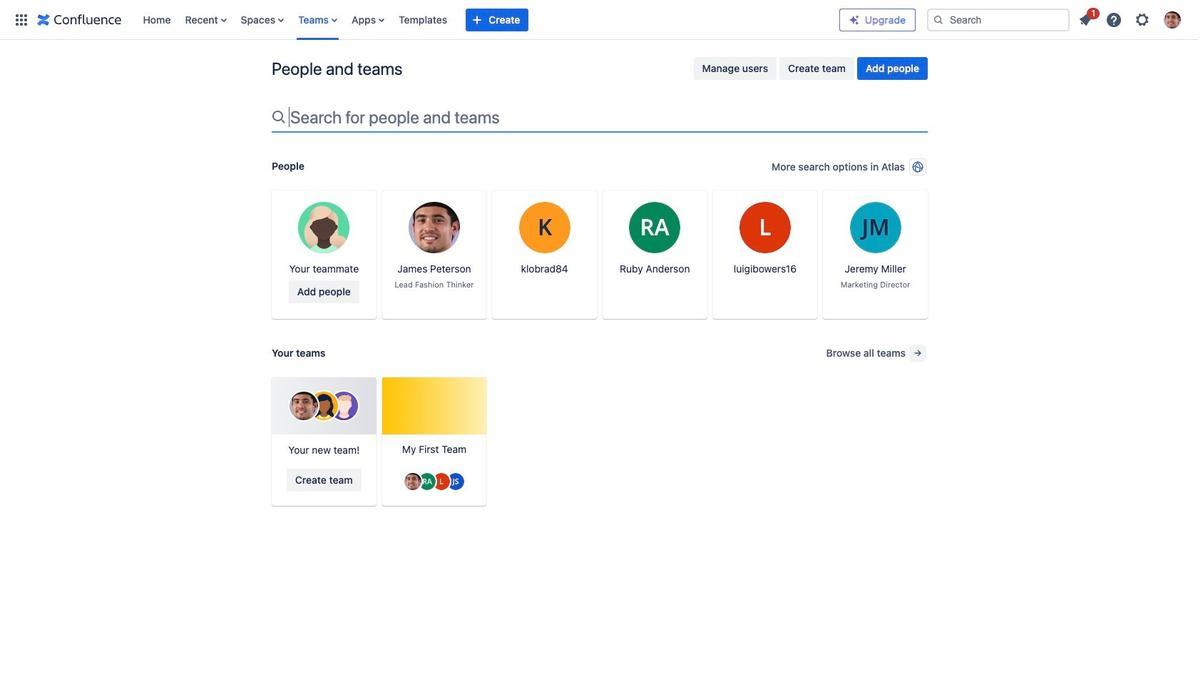 Task type: vqa. For each thing, say whether or not it's contained in the screenshot.
heading
no



Task type: describe. For each thing, give the bounding box(es) containing it.
atlas image
[[913, 161, 924, 173]]

notification icon image
[[1078, 11, 1095, 28]]

jacob simon image
[[447, 473, 465, 490]]

arrowrighticon image
[[913, 347, 924, 359]]

your profile and preferences image
[[1165, 11, 1182, 28]]

global element
[[9, 0, 840, 40]]

james peterson image
[[405, 473, 422, 490]]

search image
[[933, 14, 945, 25]]

luigibowers16 image
[[433, 473, 450, 490]]

list item inside list
[[1073, 5, 1100, 31]]

appswitcher icon image
[[13, 11, 30, 28]]

avatar group element
[[403, 471, 466, 491]]



Task type: locate. For each thing, give the bounding box(es) containing it.
group
[[694, 57, 928, 80]]

ruby anderson image
[[419, 473, 436, 490]]

list item
[[1073, 5, 1100, 31]]

None search field
[[928, 8, 1070, 31]]

settings icon image
[[1135, 11, 1152, 28]]

help icon image
[[1106, 11, 1123, 28]]

1 horizontal spatial list
[[1073, 5, 1190, 32]]

banner
[[0, 0, 1199, 40]]

list for appswitcher icon
[[136, 0, 840, 40]]

list for 'premium' icon
[[1073, 5, 1190, 32]]

premium image
[[849, 14, 861, 25]]

Search field
[[928, 8, 1070, 31]]

list
[[136, 0, 840, 40], [1073, 5, 1190, 32]]

0 horizontal spatial list
[[136, 0, 840, 40]]

confluence image
[[37, 11, 122, 28], [37, 11, 122, 28]]



